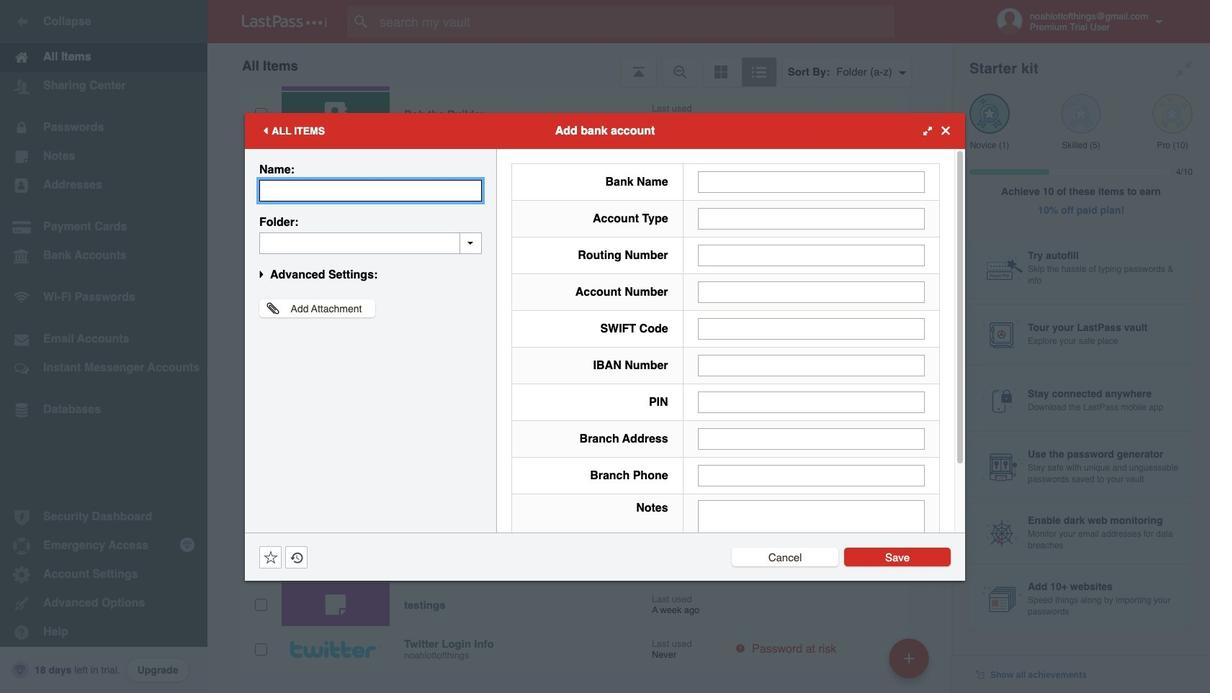 Task type: describe. For each thing, give the bounding box(es) containing it.
main navigation navigation
[[0, 0, 207, 694]]

new item navigation
[[884, 635, 938, 694]]



Task type: locate. For each thing, give the bounding box(es) containing it.
vault options navigation
[[207, 43, 952, 86]]

new item image
[[904, 654, 914, 664]]

search my vault text field
[[347, 6, 923, 37]]

None text field
[[259, 180, 482, 201], [698, 391, 925, 413], [698, 428, 925, 450], [698, 465, 925, 487], [259, 180, 482, 201], [698, 391, 925, 413], [698, 428, 925, 450], [698, 465, 925, 487]]

lastpass image
[[242, 15, 327, 28]]

dialog
[[245, 113, 965, 599]]

None text field
[[698, 171, 925, 193], [698, 208, 925, 229], [259, 232, 482, 254], [698, 245, 925, 266], [698, 281, 925, 303], [698, 318, 925, 340], [698, 355, 925, 376], [698, 500, 925, 590], [698, 171, 925, 193], [698, 208, 925, 229], [259, 232, 482, 254], [698, 245, 925, 266], [698, 281, 925, 303], [698, 318, 925, 340], [698, 355, 925, 376], [698, 500, 925, 590]]

Search search field
[[347, 6, 923, 37]]



Task type: vqa. For each thing, say whether or not it's contained in the screenshot.
NEW ITEM icon
yes



